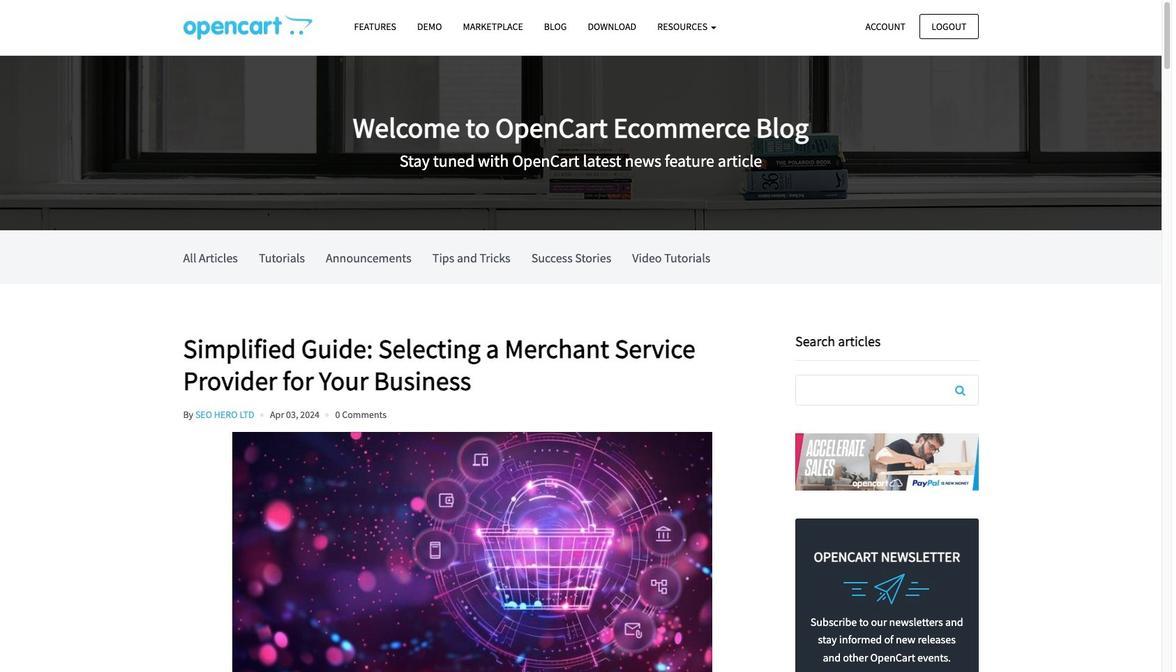 Task type: describe. For each thing, give the bounding box(es) containing it.
search image
[[955, 385, 966, 396]]

opencart - blog image
[[183, 15, 312, 40]]



Task type: vqa. For each thing, say whether or not it's contained in the screenshot.
OpenCart Cloud IMAGE
no



Task type: locate. For each thing, give the bounding box(es) containing it.
None text field
[[796, 375, 978, 405]]

simplified guide: selecting a merchant service provider for your business image
[[183, 432, 761, 672]]



